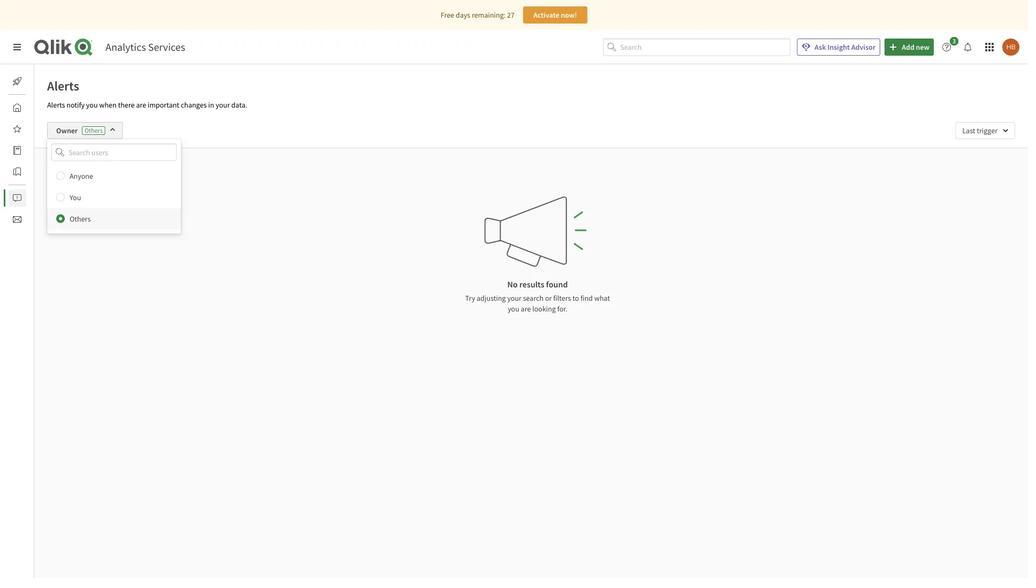 Task type: locate. For each thing, give the bounding box(es) containing it.
None field
[[47, 144, 181, 161]]

0 horizontal spatial you
[[86, 100, 98, 110]]

or
[[545, 293, 552, 303]]

alerts notify you when there are important changes in your data.
[[47, 100, 247, 110]]

catalog
[[34, 146, 58, 155]]

others down you
[[70, 214, 91, 224]]

owned by others
[[54, 165, 108, 175]]

adjusting
[[477, 293, 506, 303]]

found
[[546, 279, 568, 290]]

last trigger
[[963, 126, 998, 135]]

0 vertical spatial others
[[85, 126, 103, 135]]

catalog link
[[9, 142, 58, 159]]

1 vertical spatial are
[[521, 304, 531, 314]]

there
[[118, 100, 135, 110]]

0 vertical spatial alerts
[[47, 78, 79, 94]]

find
[[581, 293, 593, 303]]

alerts link
[[9, 190, 52, 207]]

free
[[441, 10, 454, 20]]

owner option group
[[47, 165, 181, 230]]

your
[[216, 100, 230, 110], [507, 293, 522, 303]]

free days remaining: 27
[[441, 10, 515, 20]]

your right in
[[216, 100, 230, 110]]

no results found try adjusting your search or filters to find what you are looking for.
[[465, 279, 610, 314]]

your down no
[[507, 293, 522, 303]]

others
[[85, 126, 103, 135], [70, 214, 91, 224]]

last
[[963, 126, 975, 135]]

1 horizontal spatial are
[[521, 304, 531, 314]]

1 vertical spatial others
[[70, 214, 91, 224]]

by
[[78, 165, 86, 175]]

are
[[136, 100, 146, 110], [521, 304, 531, 314]]

alerts right alerts image
[[34, 193, 52, 203]]

are inside no results found try adjusting your search or filters to find what you are looking for.
[[521, 304, 531, 314]]

are down search at the right bottom of page
[[521, 304, 531, 314]]

you inside no results found try adjusting your search or filters to find what you are looking for.
[[508, 304, 519, 314]]

important
[[148, 100, 179, 110]]

1 vertical spatial you
[[508, 304, 519, 314]]

services
[[148, 40, 185, 54]]

0 horizontal spatial are
[[136, 100, 146, 110]]

alerts image
[[13, 194, 21, 202]]

1 horizontal spatial your
[[507, 293, 522, 303]]

1 vertical spatial your
[[507, 293, 522, 303]]

owned by others button
[[47, 161, 121, 179]]

others inside the owner option group
[[70, 214, 91, 224]]

analytics services
[[106, 40, 185, 54]]

ask
[[815, 42, 826, 52]]

alerts left notify
[[47, 100, 65, 110]]

1 horizontal spatial you
[[508, 304, 519, 314]]

alerts up notify
[[47, 78, 79, 94]]

Last trigger field
[[956, 122, 1015, 139]]

owner
[[56, 126, 78, 135]]

activate
[[533, 10, 559, 20]]

analytics services element
[[106, 40, 185, 54]]

you down no
[[508, 304, 519, 314]]

home
[[34, 103, 53, 112]]

results
[[520, 279, 544, 290]]

0 horizontal spatial your
[[216, 100, 230, 110]]

ask insight advisor
[[815, 42, 876, 52]]

trigger
[[977, 126, 998, 135]]

alerts
[[47, 78, 79, 94], [47, 100, 65, 110], [34, 193, 52, 203]]

you
[[86, 100, 98, 110], [508, 304, 519, 314]]

0 vertical spatial your
[[216, 100, 230, 110]]

others right 'owner'
[[85, 126, 103, 135]]

Search text field
[[620, 38, 791, 56]]

2 vertical spatial alerts
[[34, 193, 52, 203]]

remaining:
[[472, 10, 506, 20]]

are right there
[[136, 100, 146, 110]]

you left when
[[86, 100, 98, 110]]

add
[[902, 42, 915, 52]]



Task type: vqa. For each thing, say whether or not it's contained in the screenshot.
ADD NEW
yes



Task type: describe. For each thing, give the bounding box(es) containing it.
activate now!
[[533, 10, 577, 20]]

advisor
[[851, 42, 876, 52]]

when
[[99, 100, 117, 110]]

what
[[594, 293, 610, 303]]

0 vertical spatial are
[[136, 100, 146, 110]]

1 vertical spatial alerts
[[47, 100, 65, 110]]

owned
[[54, 165, 77, 175]]

collections image
[[13, 168, 21, 176]]

you
[[70, 193, 81, 202]]

changes
[[181, 100, 207, 110]]

favorites image
[[13, 125, 21, 133]]

3
[[953, 37, 956, 45]]

filters region
[[34, 114, 1028, 234]]

looking
[[532, 304, 556, 314]]

search
[[523, 293, 544, 303]]

your inside no results found try adjusting your search or filters to find what you are looking for.
[[507, 293, 522, 303]]

home link
[[9, 99, 53, 116]]

days
[[456, 10, 470, 20]]

try
[[465, 293, 475, 303]]

searchbar element
[[603, 38, 791, 56]]

alerts inside alerts link
[[34, 193, 52, 203]]

data.
[[231, 100, 247, 110]]

now!
[[561, 10, 577, 20]]

insight
[[828, 42, 850, 52]]

0 vertical spatial you
[[86, 100, 98, 110]]

anyone
[[70, 171, 93, 181]]

ask insight advisor button
[[797, 39, 881, 56]]

Search users text field
[[66, 144, 164, 161]]

activate now! link
[[523, 6, 587, 24]]

analytics
[[106, 40, 146, 54]]

27
[[507, 10, 515, 20]]

for.
[[557, 304, 568, 314]]

howard brown image
[[1003, 39, 1020, 56]]

in
[[208, 100, 214, 110]]

add new
[[902, 42, 930, 52]]

notify
[[67, 100, 85, 110]]

add new button
[[885, 39, 934, 56]]

navigation pane element
[[0, 69, 58, 232]]

others
[[88, 165, 108, 175]]

new
[[916, 42, 930, 52]]

open sidebar menu image
[[13, 43, 21, 51]]

subscriptions image
[[13, 215, 21, 224]]

3 button
[[938, 37, 962, 56]]

to
[[573, 293, 579, 303]]

no
[[507, 279, 518, 290]]

filters
[[553, 293, 571, 303]]



